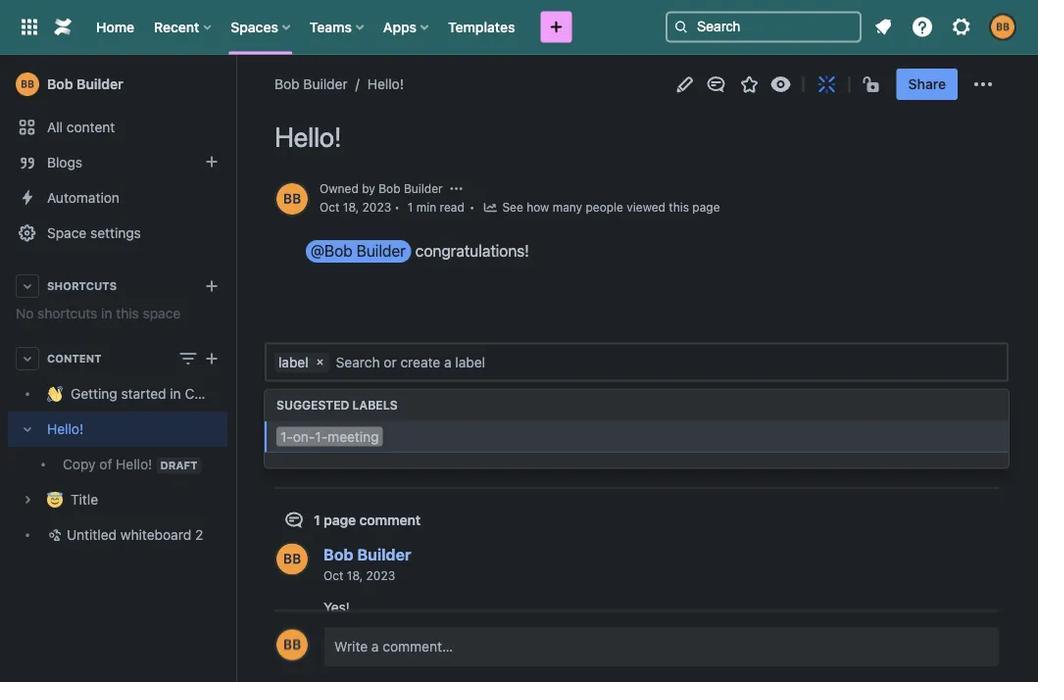 Task type: vqa. For each thing, say whether or not it's contained in the screenshot.
getting at bottom
yes



Task type: describe. For each thing, give the bounding box(es) containing it.
space settings
[[47, 225, 141, 241]]

settings
[[90, 225, 141, 241]]

shortcuts button
[[8, 269, 228, 304]]

label link
[[275, 353, 311, 372]]

by
[[362, 182, 375, 196]]

no shortcuts in this space
[[16, 306, 181, 322]]

congratulations!
[[416, 241, 530, 260]]

bob builder link down teams
[[275, 75, 348, 94]]

builder up "min"
[[404, 182, 443, 196]]

collapse sidebar image
[[214, 65, 257, 104]]

home link
[[90, 11, 140, 43]]

owned
[[320, 182, 359, 196]]

see how many people viewed this page
[[503, 201, 720, 214]]

space settings link
[[8, 216, 228, 251]]

recent button
[[148, 11, 219, 43]]

space element
[[0, 55, 257, 683]]

spaces
[[231, 19, 278, 35]]

18, inside 'comment by bob builder' comment
[[347, 569, 363, 583]]

star image
[[738, 73, 762, 96]]

bob builder for bob builder link within comment
[[324, 545, 412, 564]]

write
[[334, 639, 368, 655]]

0 vertical spatial oct
[[320, 201, 340, 214]]

copy
[[63, 456, 96, 473]]

create a blog image
[[200, 150, 224, 174]]

space
[[47, 225, 87, 241]]

labels
[[353, 399, 398, 412]]

whiteboard
[[120, 527, 191, 543]]

1-on-1-meeting
[[281, 429, 379, 445]]

suggested labels
[[277, 399, 398, 412]]

automation
[[47, 190, 120, 206]]

2
[[195, 527, 203, 543]]

Add label text field
[[336, 353, 489, 372]]

many
[[553, 201, 583, 214]]

apps
[[383, 19, 417, 35]]

getting started in confluence link
[[8, 377, 257, 412]]

0 vertical spatial 18,
[[343, 201, 359, 214]]

apps button
[[378, 11, 437, 43]]

all
[[47, 119, 63, 135]]

@bob builder button
[[306, 240, 412, 263]]

home
[[96, 19, 134, 35]]

templates link
[[442, 11, 521, 43]]

shortcuts
[[37, 306, 97, 322]]

spaces button
[[225, 11, 298, 43]]

2 1- from the left
[[315, 429, 328, 445]]

2 bob builder image from the top
[[277, 544, 308, 575]]

see how many people viewed this page button
[[483, 199, 720, 218]]

1 min read
[[408, 201, 465, 214]]

1 for 1 page comment
[[314, 512, 320, 528]]

this inside space element
[[116, 306, 139, 322]]

blogs link
[[8, 145, 228, 180]]

meeting
[[328, 429, 379, 445]]

2023 inside 'comment by bob builder' comment
[[366, 569, 395, 583]]

suggested
[[277, 399, 350, 412]]

1 1- from the left
[[281, 429, 293, 445]]

confluence image
[[51, 15, 75, 39]]

1 button
[[275, 445, 319, 468]]

title link
[[8, 483, 228, 518]]

help icon image
[[911, 15, 935, 39]]

comment count icon image
[[275, 508, 306, 532]]

blogs
[[47, 154, 83, 171]]

quick summary image
[[816, 73, 839, 96]]

on-
[[293, 429, 315, 445]]

how
[[527, 201, 550, 214]]

hello! up owned
[[275, 121, 342, 153]]

draft
[[160, 459, 198, 472]]

hello! up copy
[[47, 421, 84, 437]]

no restrictions image
[[862, 73, 885, 96]]

builder down teams
[[303, 76, 348, 92]]

write a comment… button
[[325, 628, 999, 667]]

builder inside comment
[[357, 545, 412, 564]]

owned by bob builder
[[320, 182, 443, 196]]

:heart: image
[[283, 449, 299, 465]]

clear image
[[313, 354, 328, 370]]

bob builder link up "min"
[[379, 182, 443, 196]]

bob builder image
[[277, 630, 308, 661]]

recent
[[154, 19, 199, 35]]

automation link
[[8, 180, 228, 216]]

started
[[121, 386, 166, 402]]

untitled
[[67, 527, 117, 543]]

1 vertical spatial page
[[324, 512, 356, 528]]

notification icon image
[[872, 15, 896, 39]]

space
[[143, 306, 181, 322]]

min
[[417, 201, 437, 214]]

Search field
[[666, 11, 862, 43]]

getting started in confluence
[[71, 386, 257, 402]]

in for started
[[170, 386, 181, 402]]

delete
[[407, 630, 443, 644]]

confluence image
[[51, 15, 75, 39]]

in for shortcuts
[[101, 306, 112, 322]]

bob right 'collapse sidebar' icon
[[275, 76, 300, 92]]



Task type: locate. For each thing, give the bounding box(es) containing it.
1 horizontal spatial page
[[693, 201, 720, 214]]

2023 down 'owned by bob builder'
[[362, 201, 392, 214]]

bob builder link inside comment
[[324, 545, 412, 564]]

title
[[71, 492, 98, 508]]

builder
[[77, 76, 123, 92], [303, 76, 348, 92], [404, 182, 443, 196], [357, 241, 406, 260], [357, 545, 412, 564]]

label
[[279, 354, 309, 370]]

templates
[[448, 19, 515, 35]]

copy link to comment image
[[392, 568, 408, 584]]

0 horizontal spatial this
[[116, 306, 139, 322]]

0 horizontal spatial in
[[101, 306, 112, 322]]

all content link
[[8, 110, 228, 145]]

bob builder inside bob builder link
[[47, 76, 123, 92]]

oct down owned
[[320, 201, 340, 214]]

getting
[[71, 386, 117, 402]]

reply link
[[324, 628, 354, 645]]

content
[[47, 353, 102, 365]]

this down the shortcuts dropdown button
[[116, 306, 139, 322]]

page
[[693, 201, 720, 214], [324, 512, 356, 528]]

1 horizontal spatial hello! link
[[348, 75, 404, 94]]

all content
[[47, 119, 115, 135]]

in right started
[[170, 386, 181, 402]]

bob up all
[[47, 76, 73, 92]]

1- up :heart: icon
[[281, 429, 293, 445]]

create content image
[[545, 15, 568, 39]]

page right the viewed
[[693, 201, 720, 214]]

0 vertical spatial page
[[693, 201, 720, 214]]

builder up copy link to comment icon at left
[[357, 545, 412, 564]]

hello! link down apps
[[348, 75, 404, 94]]

teams
[[310, 19, 352, 35]]

1 horizontal spatial 1
[[314, 512, 320, 528]]

comment
[[360, 512, 421, 528]]

hello!
[[368, 76, 404, 92], [275, 121, 342, 153], [47, 421, 84, 437], [116, 456, 152, 473]]

bob builder down "1 page comment" on the bottom
[[324, 545, 412, 564]]

tree inside space element
[[8, 377, 257, 553]]

1 for 1
[[303, 450, 310, 463]]

stop watching image
[[770, 73, 793, 96]]

1 vertical spatial in
[[170, 386, 181, 402]]

delete link
[[407, 628, 443, 645]]

hello! link up the of
[[8, 412, 228, 447]]

people
[[586, 201, 624, 214]]

bob builder link down "1 page comment" on the bottom
[[324, 545, 412, 564]]

edit this page image
[[674, 73, 697, 96]]

in down the shortcuts dropdown button
[[101, 306, 112, 322]]

1 vertical spatial bob builder image
[[277, 544, 308, 575]]

1 vertical spatial 18,
[[347, 569, 363, 583]]

1 vertical spatial 1
[[303, 450, 310, 463]]

content button
[[8, 341, 228, 377]]

oct inside 'comment by bob builder' comment
[[324, 569, 344, 583]]

appswitcher icon image
[[18, 15, 41, 39]]

add shortcut image
[[200, 275, 224, 298]]

banner
[[0, 0, 1039, 55]]

hello! down apps
[[368, 76, 404, 92]]

oct 18, 2023 inside 'comment by bob builder' comment
[[324, 569, 395, 583]]

copy of hello! draft
[[63, 456, 198, 473]]

bob builder image
[[277, 183, 308, 215], [277, 544, 308, 575]]

in inside "link"
[[170, 386, 181, 402]]

yes!
[[324, 599, 350, 615]]

2 horizontal spatial 1
[[408, 201, 413, 214]]

0 horizontal spatial hello! link
[[8, 412, 228, 447]]

bob builder image left owned
[[277, 183, 308, 215]]

1 left "min"
[[408, 201, 413, 214]]

2023
[[362, 201, 392, 214], [366, 569, 395, 583]]

tree
[[8, 377, 257, 553]]

content
[[67, 119, 115, 135]]

see
[[503, 201, 524, 214]]

builder up content
[[77, 76, 123, 92]]

banner containing home
[[0, 0, 1039, 55]]

1 bob builder image from the top
[[277, 183, 308, 215]]

no
[[16, 306, 34, 322]]

untitled whiteboard 2
[[67, 527, 203, 543]]

write a comment…
[[334, 639, 453, 655]]

0 horizontal spatial 1-
[[281, 429, 293, 445]]

18, up yes!
[[347, 569, 363, 583]]

tree containing getting started in confluence
[[8, 377, 257, 553]]

1 vertical spatial hello! link
[[8, 412, 228, 447]]

2 vertical spatial 1
[[314, 512, 320, 528]]

read
[[440, 201, 465, 214]]

comment…
[[383, 639, 453, 655]]

1 right comment count icon
[[314, 512, 320, 528]]

this inside button
[[669, 201, 690, 214]]

bob builder
[[47, 76, 123, 92], [275, 76, 348, 92], [324, 545, 412, 564]]

page right comment count icon
[[324, 512, 356, 528]]

bob down "1 page comment" on the bottom
[[324, 545, 354, 564]]

bob builder link up "all content" link
[[8, 65, 228, 104]]

bob builder for bob builder link underneath teams
[[275, 76, 348, 92]]

1- down suggested
[[315, 429, 328, 445]]

oct
[[320, 201, 340, 214], [324, 569, 344, 583]]

tree item inside space element
[[8, 412, 228, 483]]

1 inside button
[[303, 450, 310, 463]]

hello! link
[[348, 75, 404, 94], [8, 412, 228, 447]]

create content image
[[200, 347, 224, 371]]

1 for 1 min read
[[408, 201, 413, 214]]

0 vertical spatial bob builder image
[[277, 183, 308, 215]]

1
[[408, 201, 413, 214], [303, 450, 310, 463], [314, 512, 320, 528]]

1 vertical spatial this
[[116, 306, 139, 322]]

1 page comment
[[314, 512, 421, 528]]

of
[[99, 456, 112, 473]]

2023 down comment
[[366, 569, 395, 583]]

more actions image
[[972, 73, 996, 96]]

1 horizontal spatial 1-
[[315, 429, 328, 445]]

oct 18, 2023 down "by" at the left of page
[[320, 201, 392, 214]]

bob builder link
[[8, 65, 228, 104], [275, 75, 348, 94], [379, 182, 443, 196], [324, 545, 412, 564]]

0 vertical spatial 2023
[[362, 201, 392, 214]]

:heart: image
[[283, 449, 299, 465]]

1-
[[281, 429, 293, 445], [315, 429, 328, 445]]

0 vertical spatial in
[[101, 306, 112, 322]]

1 vertical spatial oct 18, 2023
[[324, 569, 395, 583]]

0 horizontal spatial 1
[[303, 450, 310, 463]]

global element
[[12, 0, 662, 54]]

this right the viewed
[[669, 201, 690, 214]]

untitled whiteboard 2 link
[[8, 518, 228, 553]]

1 horizontal spatial this
[[669, 201, 690, 214]]

manage page ownership image
[[449, 181, 465, 196]]

page inside button
[[693, 201, 720, 214]]

bob builder down teams
[[275, 76, 348, 92]]

settings icon image
[[950, 15, 974, 39]]

hello! right the of
[[116, 456, 152, 473]]

@bob builder congratulations!
[[311, 241, 534, 260]]

confluence
[[185, 386, 257, 402]]

bob inside 'comment by bob builder' comment
[[324, 545, 354, 564]]

0 vertical spatial this
[[669, 201, 690, 214]]

reply
[[324, 630, 354, 644]]

builder right @bob
[[357, 241, 406, 260]]

tree item containing hello!
[[8, 412, 228, 483]]

1 vertical spatial oct
[[324, 569, 344, 583]]

search image
[[674, 19, 690, 35]]

bob builder inside 'comment by bob builder' comment
[[324, 545, 412, 564]]

0 vertical spatial hello! link
[[348, 75, 404, 94]]

bob inside space element
[[47, 76, 73, 92]]

oct 18, 2023 up yes!
[[324, 569, 395, 583]]

@bob
[[311, 241, 353, 260]]

in
[[101, 306, 112, 322], [170, 386, 181, 402]]

builder inside space element
[[77, 76, 123, 92]]

1 right :heart: icon
[[303, 450, 310, 463]]

0 horizontal spatial page
[[324, 512, 356, 528]]

0 vertical spatial 1
[[408, 201, 413, 214]]

oct 18, 2023
[[320, 201, 392, 214], [324, 569, 395, 583]]

comment by bob builder comment
[[275, 542, 999, 656]]

bob builder image down comment count icon
[[277, 544, 308, 575]]

a
[[372, 639, 379, 655]]

18,
[[343, 201, 359, 214], [347, 569, 363, 583]]

0 vertical spatial oct 18, 2023
[[320, 201, 392, 214]]

bob builder up all content
[[47, 76, 123, 92]]

viewed
[[627, 201, 666, 214]]

bob right "by" at the left of page
[[379, 182, 401, 196]]

1 vertical spatial 2023
[[366, 569, 395, 583]]

shortcuts
[[47, 280, 117, 293]]

share button
[[897, 69, 958, 100]]

18, down owned
[[343, 201, 359, 214]]

oct up yes!
[[324, 569, 344, 583]]

share
[[909, 76, 947, 92]]

teams button
[[304, 11, 372, 43]]

tree item
[[8, 412, 228, 483]]

change view image
[[177, 347, 200, 371]]

bob
[[47, 76, 73, 92], [275, 76, 300, 92], [379, 182, 401, 196], [324, 545, 354, 564]]

1 horizontal spatial in
[[170, 386, 181, 402]]



